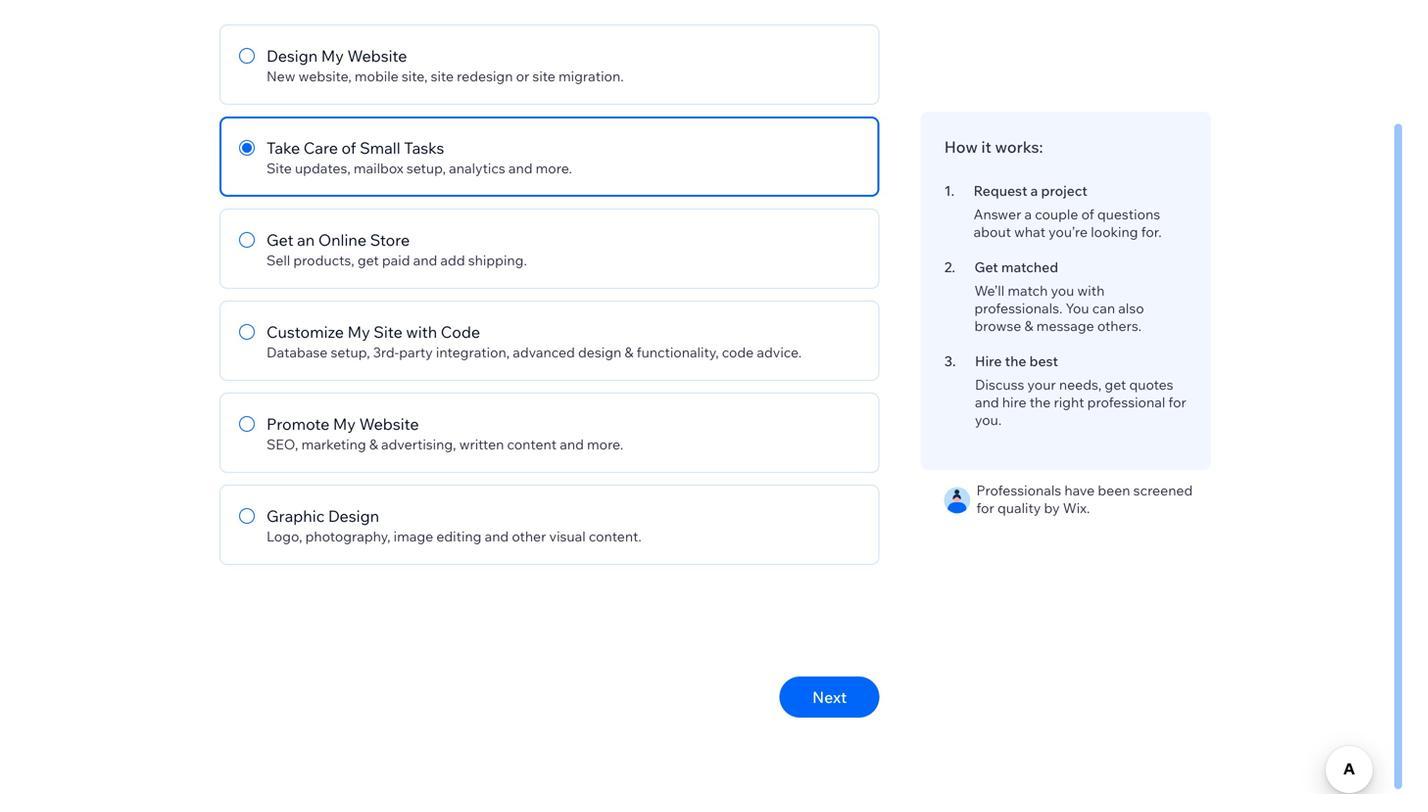 Task type: describe. For each thing, give the bounding box(es) containing it.
what
[[1015, 223, 1046, 241]]

design
[[578, 344, 622, 361]]

answer
[[974, 206, 1022, 223]]

content.
[[589, 528, 642, 545]]

other
[[512, 528, 546, 545]]

by
[[1044, 500, 1060, 517]]

you
[[1051, 282, 1075, 299]]

add
[[441, 252, 465, 269]]

discuss
[[975, 376, 1025, 394]]

code
[[722, 344, 754, 361]]

of inside the take care of small tasks site updates, mailbox setup, analytics and more.
[[342, 138, 356, 158]]

website,
[[299, 68, 352, 85]]

products,
[[293, 252, 355, 269]]

you're
[[1049, 223, 1088, 241]]

1 .
[[945, 182, 955, 199]]

new
[[267, 68, 295, 85]]

professionals have been screened for quality by wix.
[[977, 482, 1193, 517]]

. for 1
[[951, 182, 955, 199]]

2 .
[[945, 259, 956, 276]]

redesign
[[457, 68, 513, 85]]

screened
[[1134, 482, 1193, 499]]

site inside customize my site with code database setup, 3rd-party integration, advanced design & functionality, code advice.
[[374, 322, 403, 342]]

browse
[[975, 318, 1022, 335]]

photography,
[[305, 528, 391, 545]]

you
[[1066, 300, 1090, 317]]

or
[[516, 68, 530, 85]]

site inside the take care of small tasks site updates, mailbox setup, analytics and more.
[[267, 160, 292, 177]]

visual
[[549, 528, 586, 545]]

your
[[1028, 376, 1056, 394]]

content
[[507, 436, 557, 453]]

seo,
[[267, 436, 298, 453]]

you.
[[975, 412, 1002, 429]]

and inside the get an online store sell products, get paid and add shipping.
[[413, 252, 437, 269]]

my for customize
[[348, 322, 370, 342]]

3
[[945, 353, 953, 370]]

& inside 'get matched we'll match you with professionals. you can also browse & message others.'
[[1025, 318, 1034, 335]]

hire the best discuss your needs, get quotes and hire the right professional for you.
[[975, 353, 1187, 429]]

can
[[1093, 300, 1116, 317]]

website for promote my website
[[359, 415, 419, 434]]

editing
[[436, 528, 482, 545]]

take care of small tasks site updates, mailbox setup, analytics and more.
[[267, 138, 572, 177]]

we'll
[[975, 282, 1005, 299]]

advanced
[[513, 344, 575, 361]]

graphic
[[267, 507, 325, 526]]

0 vertical spatial the
[[1005, 353, 1027, 370]]

hire
[[975, 353, 1002, 370]]

looking
[[1091, 223, 1139, 241]]

care
[[304, 138, 338, 158]]

for inside professionals have been screened for quality by wix.
[[977, 500, 995, 517]]

and inside promote my website seo, marketing & advertising, written content and more.
[[560, 436, 584, 453]]

with inside 'get matched we'll match you with professionals. you can also browse & message others.'
[[1078, 282, 1105, 299]]

store
[[370, 230, 410, 250]]

for.
[[1142, 223, 1162, 241]]

promote my website seo, marketing & advertising, written content and more.
[[267, 415, 624, 453]]

website for design my website
[[347, 46, 407, 66]]

setup, inside customize my site with code database setup, 3rd-party integration, advanced design & functionality, code advice.
[[331, 344, 370, 361]]

3rd-
[[373, 344, 399, 361]]

quality
[[998, 500, 1041, 517]]

quotes
[[1130, 376, 1174, 394]]

1
[[945, 182, 951, 199]]

3 .
[[945, 353, 956, 370]]

get for get an online store
[[267, 230, 294, 250]]

message
[[1037, 318, 1095, 335]]

option group containing design my website
[[220, 25, 880, 566]]

image
[[394, 528, 433, 545]]

for inside hire the best discuss your needs, get quotes and hire the right professional for you.
[[1169, 394, 1187, 411]]

analytics
[[449, 160, 506, 177]]

others.
[[1098, 318, 1142, 335]]

professional
[[1088, 394, 1166, 411]]

migration.
[[559, 68, 624, 85]]

wix.
[[1063, 500, 1090, 517]]

design my website new website, mobile site, site redesign or site migration.
[[267, 46, 624, 85]]

about
[[974, 223, 1012, 241]]

& inside customize my site with code database setup, 3rd-party integration, advanced design & functionality, code advice.
[[625, 344, 634, 361]]

best
[[1030, 353, 1059, 370]]

get for best
[[1105, 376, 1127, 394]]

design inside design my website new website, mobile site, site redesign or site migration.
[[267, 46, 318, 66]]

& inside promote my website seo, marketing & advertising, written content and more.
[[369, 436, 378, 453]]

get for online
[[358, 252, 379, 269]]

also
[[1119, 300, 1145, 317]]

advice.
[[757, 344, 802, 361]]

party
[[399, 344, 433, 361]]

mobile
[[355, 68, 399, 85]]

get for get matched
[[975, 259, 999, 276]]

graphic design logo, photography, image editing and other visual content.
[[267, 507, 642, 545]]

1 vertical spatial the
[[1030, 394, 1051, 411]]

customize my site with code database setup, 3rd-party integration, advanced design & functionality, code advice.
[[267, 322, 802, 361]]

1 vertical spatial a
[[1025, 206, 1032, 223]]



Task type: vqa. For each thing, say whether or not it's contained in the screenshot.
"Store" to the bottom
no



Task type: locate. For each thing, give the bounding box(es) containing it.
site
[[267, 160, 292, 177], [374, 322, 403, 342]]

hire
[[1003, 394, 1027, 411]]

0 horizontal spatial get
[[267, 230, 294, 250]]

project
[[1042, 182, 1088, 199]]

tasks
[[404, 138, 444, 158]]

2 vertical spatial my
[[333, 415, 356, 434]]

updates,
[[295, 160, 351, 177]]

how
[[945, 137, 978, 157]]

design up the new
[[267, 46, 318, 66]]

0 vertical spatial setup,
[[407, 160, 446, 177]]

and left add
[[413, 252, 437, 269]]

promote
[[267, 415, 330, 434]]

1 horizontal spatial with
[[1078, 282, 1105, 299]]

it
[[982, 137, 992, 157]]

match
[[1008, 282, 1048, 299]]

1 horizontal spatial site
[[533, 68, 556, 85]]

next
[[813, 688, 847, 708]]

& right design
[[625, 344, 634, 361]]

get up we'll
[[975, 259, 999, 276]]

get left paid
[[358, 252, 379, 269]]

and up you.
[[975, 394, 999, 411]]

1 vertical spatial .
[[952, 259, 956, 276]]

setup, left 3rd-
[[331, 344, 370, 361]]

more.
[[536, 160, 572, 177], [587, 436, 624, 453]]

and inside the take care of small tasks site updates, mailbox setup, analytics and more.
[[509, 160, 533, 177]]

0 horizontal spatial with
[[406, 322, 437, 342]]

2 vertical spatial &
[[369, 436, 378, 453]]

setup,
[[407, 160, 446, 177], [331, 344, 370, 361]]

get inside 'get matched we'll match you with professionals. you can also browse & message others.'
[[975, 259, 999, 276]]

1 horizontal spatial &
[[625, 344, 634, 361]]

0 horizontal spatial more.
[[536, 160, 572, 177]]

of up you're
[[1082, 206, 1095, 223]]

1 vertical spatial setup,
[[331, 344, 370, 361]]

my up website,
[[321, 46, 344, 66]]

database
[[267, 344, 328, 361]]

get matched we'll match you with professionals. you can also browse & message others.
[[975, 259, 1145, 335]]

my for design
[[321, 46, 344, 66]]

1 vertical spatial &
[[625, 344, 634, 361]]

more. right content
[[587, 436, 624, 453]]

1 vertical spatial more.
[[587, 436, 624, 453]]

0 vertical spatial get
[[267, 230, 294, 250]]

design
[[267, 46, 318, 66], [328, 507, 379, 526]]

for down quotes
[[1169, 394, 1187, 411]]

my
[[321, 46, 344, 66], [348, 322, 370, 342], [333, 415, 356, 434]]

advertising,
[[381, 436, 456, 453]]

and
[[509, 160, 533, 177], [413, 252, 437, 269], [975, 394, 999, 411], [560, 436, 584, 453], [485, 528, 509, 545]]

2 horizontal spatial &
[[1025, 318, 1034, 335]]

more. inside promote my website seo, marketing & advertising, written content and more.
[[587, 436, 624, 453]]

website
[[347, 46, 407, 66], [359, 415, 419, 434]]

0 horizontal spatial setup,
[[331, 344, 370, 361]]

option group
[[220, 25, 880, 566]]

of right care
[[342, 138, 356, 158]]

right
[[1054, 394, 1085, 411]]

with inside customize my site with code database setup, 3rd-party integration, advanced design & functionality, code advice.
[[406, 322, 437, 342]]

get inside the get an online store sell products, get paid and add shipping.
[[267, 230, 294, 250]]

needs,
[[1059, 376, 1102, 394]]

with
[[1078, 282, 1105, 299], [406, 322, 437, 342]]

professionals
[[977, 482, 1062, 499]]

my inside design my website new website, mobile site, site redesign or site migration.
[[321, 46, 344, 66]]

0 vertical spatial get
[[358, 252, 379, 269]]

request
[[974, 182, 1028, 199]]

& right marketing
[[369, 436, 378, 453]]

my for promote
[[333, 415, 356, 434]]

0 vertical spatial &
[[1025, 318, 1034, 335]]

&
[[1025, 318, 1034, 335], [625, 344, 634, 361], [369, 436, 378, 453]]

1 horizontal spatial the
[[1030, 394, 1051, 411]]

the
[[1005, 353, 1027, 370], [1030, 394, 1051, 411]]

site,
[[402, 68, 428, 85]]

of
[[342, 138, 356, 158], [1082, 206, 1095, 223]]

for
[[1169, 394, 1187, 411], [977, 500, 995, 517]]

0 vertical spatial site
[[267, 160, 292, 177]]

professionals.
[[975, 300, 1063, 317]]

get inside hire the best discuss your needs, get quotes and hire the right professional for you.
[[1105, 376, 1127, 394]]

& down professionals.
[[1025, 318, 1034, 335]]

shipping.
[[468, 252, 527, 269]]

paid
[[382, 252, 410, 269]]

of inside request a project answer a couple of questions about what you're looking for.
[[1082, 206, 1095, 223]]

0 horizontal spatial get
[[358, 252, 379, 269]]

setup, down the tasks
[[407, 160, 446, 177]]

1 site from the left
[[431, 68, 454, 85]]

couple
[[1035, 206, 1079, 223]]

0 vertical spatial more.
[[536, 160, 572, 177]]

0 horizontal spatial &
[[369, 436, 378, 453]]

0 vertical spatial of
[[342, 138, 356, 158]]

0 vertical spatial with
[[1078, 282, 1105, 299]]

website inside promote my website seo, marketing & advertising, written content and more.
[[359, 415, 419, 434]]

1 vertical spatial of
[[1082, 206, 1095, 223]]

the down your
[[1030, 394, 1051, 411]]

get
[[267, 230, 294, 250], [975, 259, 999, 276]]

1 horizontal spatial more.
[[587, 436, 624, 453]]

customize
[[267, 322, 344, 342]]

mailbox
[[354, 160, 404, 177]]

marketing
[[301, 436, 366, 453]]

works:
[[995, 137, 1044, 157]]

2 site from the left
[[533, 68, 556, 85]]

my right the customize
[[348, 322, 370, 342]]

a
[[1031, 182, 1038, 199], [1025, 206, 1032, 223]]

matched
[[1002, 259, 1059, 276]]

1 horizontal spatial of
[[1082, 206, 1095, 223]]

been
[[1098, 482, 1131, 499]]

questions
[[1098, 206, 1161, 223]]

0 vertical spatial design
[[267, 46, 318, 66]]

1 vertical spatial for
[[977, 500, 995, 517]]

0 horizontal spatial site
[[431, 68, 454, 85]]

and right content
[[560, 436, 584, 453]]

for left quality
[[977, 500, 995, 517]]

have
[[1065, 482, 1095, 499]]

2
[[945, 259, 952, 276]]

0 horizontal spatial for
[[977, 500, 995, 517]]

1 horizontal spatial design
[[328, 507, 379, 526]]

1 vertical spatial my
[[348, 322, 370, 342]]

a up what
[[1025, 206, 1032, 223]]

1 vertical spatial website
[[359, 415, 419, 434]]

get up sell
[[267, 230, 294, 250]]

with up party
[[406, 322, 437, 342]]

and inside graphic design logo, photography, image editing and other visual content.
[[485, 528, 509, 545]]

design inside graphic design logo, photography, image editing and other visual content.
[[328, 507, 379, 526]]

0 vertical spatial for
[[1169, 394, 1187, 411]]

0 vertical spatial .
[[951, 182, 955, 199]]

website up mobile
[[347, 46, 407, 66]]

0 vertical spatial a
[[1031, 182, 1038, 199]]

1 vertical spatial design
[[328, 507, 379, 526]]

my inside customize my site with code database setup, 3rd-party integration, advanced design & functionality, code advice.
[[348, 322, 370, 342]]

next button
[[780, 677, 880, 718]]

0 horizontal spatial the
[[1005, 353, 1027, 370]]

more. right analytics
[[536, 160, 572, 177]]

0 horizontal spatial design
[[267, 46, 318, 66]]

. for 2
[[952, 259, 956, 276]]

website up advertising,
[[359, 415, 419, 434]]

get up "professional"
[[1105, 376, 1127, 394]]

functionality,
[[637, 344, 719, 361]]

1 vertical spatial get
[[975, 259, 999, 276]]

1 horizontal spatial site
[[374, 322, 403, 342]]

0 horizontal spatial of
[[342, 138, 356, 158]]

sell
[[267, 252, 290, 269]]

0 vertical spatial my
[[321, 46, 344, 66]]

with up can
[[1078, 282, 1105, 299]]

written
[[459, 436, 504, 453]]

and right analytics
[[509, 160, 533, 177]]

my up marketing
[[333, 415, 356, 434]]

site right or
[[533, 68, 556, 85]]

get inside the get an online store sell products, get paid and add shipping.
[[358, 252, 379, 269]]

1 horizontal spatial get
[[1105, 376, 1127, 394]]

site down "take" at the left of the page
[[267, 160, 292, 177]]

get an online store sell products, get paid and add shipping.
[[267, 230, 527, 269]]

. for 3
[[953, 353, 956, 370]]

1 vertical spatial with
[[406, 322, 437, 342]]

website inside design my website new website, mobile site, site redesign or site migration.
[[347, 46, 407, 66]]

code
[[441, 322, 480, 342]]

my inside promote my website seo, marketing & advertising, written content and more.
[[333, 415, 356, 434]]

1 horizontal spatial setup,
[[407, 160, 446, 177]]

small
[[360, 138, 401, 158]]

take
[[267, 138, 300, 158]]

the right the hire
[[1005, 353, 1027, 370]]

more. inside the take care of small tasks site updates, mailbox setup, analytics and more.
[[536, 160, 572, 177]]

online
[[318, 230, 367, 250]]

2 vertical spatial .
[[953, 353, 956, 370]]

design up photography,
[[328, 507, 379, 526]]

site
[[431, 68, 454, 85], [533, 68, 556, 85]]

logo,
[[267, 528, 302, 545]]

site up 3rd-
[[374, 322, 403, 342]]

1 horizontal spatial for
[[1169, 394, 1187, 411]]

and left other
[[485, 528, 509, 545]]

an
[[297, 230, 315, 250]]

how it works:
[[945, 137, 1044, 157]]

1 vertical spatial get
[[1105, 376, 1127, 394]]

0 horizontal spatial site
[[267, 160, 292, 177]]

site right site,
[[431, 68, 454, 85]]

setup, inside the take care of small tasks site updates, mailbox setup, analytics and more.
[[407, 160, 446, 177]]

and inside hire the best discuss your needs, get quotes and hire the right professional for you.
[[975, 394, 999, 411]]

a left project
[[1031, 182, 1038, 199]]

request a project answer a couple of questions about what you're looking for.
[[974, 182, 1162, 241]]

1 vertical spatial site
[[374, 322, 403, 342]]

get
[[358, 252, 379, 269], [1105, 376, 1127, 394]]

1 horizontal spatial get
[[975, 259, 999, 276]]

integration,
[[436, 344, 510, 361]]

0 vertical spatial website
[[347, 46, 407, 66]]



